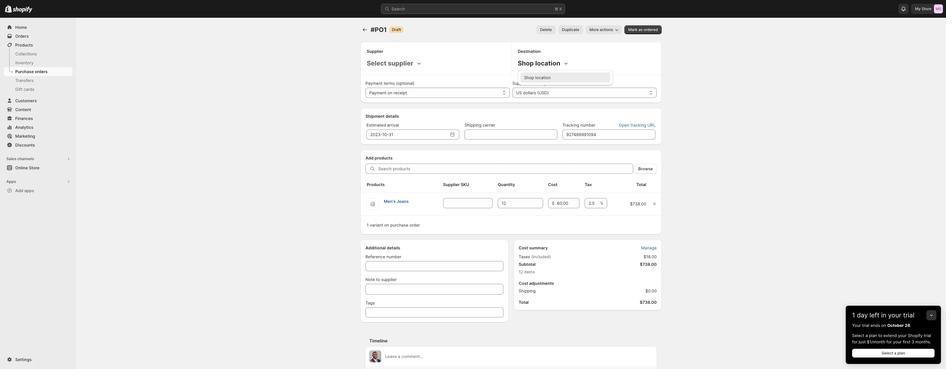 Task type: locate. For each thing, give the bounding box(es) containing it.
0 horizontal spatial select
[[367, 60, 386, 67]]

total down cost adjustments
[[519, 300, 529, 306]]

a for select a plan
[[894, 352, 896, 356]]

0 vertical spatial shop location
[[518, 60, 560, 67]]

jeans
[[397, 199, 409, 204]]

details for additional details
[[387, 246, 400, 251]]

number right tracking
[[580, 123, 595, 128]]

select supplier button
[[366, 58, 423, 69]]

cost summary
[[519, 246, 548, 251]]

0 horizontal spatial store
[[29, 166, 39, 171]]

supplier
[[367, 49, 383, 54], [512, 81, 528, 86], [443, 182, 460, 188]]

plan inside select a plan to extend your shopify trial for just $1/month for your first 3 months.
[[869, 334, 877, 339]]

number
[[580, 123, 595, 128], [386, 255, 401, 260]]

content link
[[4, 105, 72, 114]]

1 horizontal spatial to
[[878, 334, 882, 339]]

1 horizontal spatial shipping
[[519, 289, 536, 294]]

men's jeans
[[384, 199, 409, 204]]

1 horizontal spatial 1
[[852, 312, 855, 320]]

$738.00 for total
[[640, 300, 657, 306]]

cost for cost summary
[[519, 246, 528, 251]]

1 horizontal spatial number
[[580, 123, 595, 128]]

cost up $
[[548, 182, 558, 188]]

shipping down cost adjustments
[[519, 289, 536, 294]]

select for select supplier
[[367, 60, 386, 67]]

cost for cost adjustments
[[519, 281, 528, 287]]

online store link
[[4, 164, 72, 173]]

supplier right note
[[381, 278, 397, 283]]

quantity
[[498, 182, 515, 188]]

supplier left the sku
[[443, 182, 460, 188]]

Leave a comment... text field
[[385, 354, 653, 360]]

store for online store
[[29, 166, 39, 171]]

shipment details
[[366, 114, 399, 119]]

tracking number
[[563, 123, 595, 128]]

shop for shop location dropdown button
[[518, 60, 534, 67]]

to inside select a plan to extend your shopify trial for just $1/month for your first 3 months.
[[878, 334, 882, 339]]

location inside dropdown button
[[535, 60, 560, 67]]

1 vertical spatial products
[[367, 182, 385, 188]]

1
[[367, 223, 369, 228], [852, 312, 855, 320]]

trial up months.
[[924, 334, 931, 339]]

your
[[888, 312, 902, 320], [898, 334, 907, 339], [893, 340, 902, 345]]

supplier up us
[[512, 81, 528, 86]]

your
[[852, 324, 861, 329]]

as
[[639, 27, 643, 32]]

online
[[15, 166, 28, 171]]

finances
[[15, 116, 33, 121]]

add apps
[[15, 188, 34, 194]]

shop location down destination
[[518, 60, 560, 67]]

1 vertical spatial plan
[[897, 352, 905, 356]]

add for add products
[[366, 156, 374, 161]]

sales channels button
[[4, 155, 72, 164]]

payment down terms
[[369, 90, 386, 96]]

select up terms
[[367, 60, 386, 67]]

0 horizontal spatial products
[[15, 43, 33, 48]]

for left just
[[852, 340, 858, 345]]

1 horizontal spatial select
[[852, 334, 864, 339]]

0 vertical spatial details
[[386, 114, 399, 119]]

details up arrival at the top of the page
[[386, 114, 399, 119]]

0 horizontal spatial supplier
[[367, 49, 383, 54]]

2 vertical spatial $738.00
[[640, 300, 657, 306]]

1 vertical spatial add
[[15, 188, 23, 194]]

men's jeans link
[[384, 199, 409, 204]]

cost
[[548, 182, 558, 188], [519, 246, 528, 251], [519, 281, 528, 287]]

products up collections
[[15, 43, 33, 48]]

1 vertical spatial shipping
[[519, 289, 536, 294]]

currency
[[530, 81, 547, 86]]

2 vertical spatial your
[[893, 340, 902, 345]]

tracking
[[563, 123, 579, 128]]

reference
[[366, 255, 385, 260]]

1 vertical spatial cost
[[519, 246, 528, 251]]

plan up "$1/month" at bottom
[[869, 334, 877, 339]]

0 vertical spatial supplier
[[367, 49, 383, 54]]

products up men's
[[367, 182, 385, 188]]

supplier currency
[[512, 81, 547, 86]]

on right the variant
[[384, 223, 389, 228]]

receipt
[[394, 90, 407, 96]]

0 vertical spatial to
[[376, 278, 380, 283]]

None number field
[[498, 199, 534, 209]]

location inside option
[[535, 75, 551, 80]]

1 vertical spatial select
[[852, 334, 864, 339]]

2 vertical spatial supplier
[[443, 182, 460, 188]]

0 vertical spatial shipping
[[465, 123, 482, 128]]

store right my
[[922, 6, 932, 11]]

0 vertical spatial supplier
[[388, 60, 413, 67]]

day
[[857, 312, 868, 320]]

sku
[[461, 182, 469, 188]]

0 vertical spatial store
[[922, 6, 932, 11]]

for
[[852, 340, 858, 345], [887, 340, 892, 345]]

0 horizontal spatial total
[[519, 300, 529, 306]]

supplier up select supplier
[[367, 49, 383, 54]]

location down destination
[[535, 60, 560, 67]]

1 vertical spatial location
[[535, 75, 551, 80]]

shop down destination
[[518, 60, 534, 67]]

0 vertical spatial cost
[[548, 182, 558, 188]]

tracking
[[631, 123, 646, 128]]

avatar with initials b n image
[[369, 351, 381, 363], [369, 351, 381, 363]]

plan for select a plan to extend your shopify trial for just $1/month for your first 3 months.
[[869, 334, 877, 339]]

0 horizontal spatial for
[[852, 340, 858, 345]]

arrival
[[387, 123, 399, 128]]

shopify image
[[13, 7, 32, 13]]

a down select a plan to extend your shopify trial for just $1/month for your first 3 months.
[[894, 352, 896, 356]]

Tags text field
[[366, 308, 504, 318]]

1 vertical spatial supplier
[[512, 81, 528, 86]]

shop location for shop location option
[[524, 75, 551, 80]]

1 inside "dropdown button"
[[852, 312, 855, 320]]

on
[[388, 90, 392, 96], [384, 223, 389, 228], [881, 324, 886, 329]]

number for reference number
[[386, 255, 401, 260]]

1 vertical spatial number
[[386, 255, 401, 260]]

open tracking url link
[[615, 121, 659, 130]]

1 vertical spatial details
[[387, 246, 400, 251]]

0 horizontal spatial 1
[[367, 223, 369, 228]]

a inside select a plan to extend your shopify trial for just $1/month for your first 3 months.
[[866, 334, 868, 339]]

1 vertical spatial your
[[898, 334, 907, 339]]

trial right your
[[862, 324, 870, 329]]

2 vertical spatial on
[[881, 324, 886, 329]]

actions
[[600, 27, 613, 32]]

0 vertical spatial add
[[366, 156, 374, 161]]

store down sales channels button
[[29, 166, 39, 171]]

shop location inside option
[[524, 75, 551, 80]]

1 vertical spatial store
[[29, 166, 39, 171]]

1 vertical spatial $738.00
[[640, 262, 657, 267]]

for down extend
[[887, 340, 892, 345]]

details
[[386, 114, 399, 119], [387, 246, 400, 251]]

trial up "28" at the right bottom of the page
[[903, 312, 915, 320]]

carrier
[[483, 123, 495, 128]]

0 vertical spatial your
[[888, 312, 902, 320]]

1 horizontal spatial store
[[922, 6, 932, 11]]

2 vertical spatial trial
[[924, 334, 931, 339]]

on right ends
[[881, 324, 886, 329]]

location up currency
[[535, 75, 551, 80]]

shipping
[[465, 123, 482, 128], [519, 289, 536, 294]]

to up "$1/month" at bottom
[[878, 334, 882, 339]]

select inside select a plan to extend your shopify trial for just $1/month for your first 3 months.
[[852, 334, 864, 339]]

0 horizontal spatial trial
[[862, 324, 870, 329]]

your left first
[[893, 340, 902, 345]]

select a plan to extend your shopify trial for just $1/month for your first 3 months.
[[852, 334, 931, 345]]

supplier up (optional)
[[388, 60, 413, 67]]

2 horizontal spatial trial
[[924, 334, 931, 339]]

destination
[[518, 49, 541, 54]]

0 horizontal spatial shipping
[[465, 123, 482, 128]]

note to supplier
[[366, 278, 397, 283]]

note
[[366, 278, 375, 283]]

variant
[[370, 223, 383, 228]]

0 vertical spatial trial
[[903, 312, 915, 320]]

to right note
[[376, 278, 380, 283]]

select inside dropdown button
[[367, 60, 386, 67]]

plan down first
[[897, 352, 905, 356]]

details up reference number
[[387, 246, 400, 251]]

1 horizontal spatial a
[[894, 352, 896, 356]]

0 vertical spatial $738.00
[[630, 202, 646, 207]]

1 horizontal spatial products
[[367, 182, 385, 188]]

shop up supplier currency
[[524, 75, 534, 80]]

mark as ordered button
[[625, 25, 662, 34]]

cost down 12
[[519, 281, 528, 287]]

us
[[516, 90, 522, 96]]

add left apps
[[15, 188, 23, 194]]

1 vertical spatial shop
[[524, 75, 534, 80]]

select a plan link
[[852, 350, 935, 359]]

2 horizontal spatial supplier
[[512, 81, 528, 86]]

cost adjustments
[[519, 281, 554, 287]]

on down payment terms (optional)
[[388, 90, 392, 96]]

add left products
[[366, 156, 374, 161]]

1 horizontal spatial supplier
[[443, 182, 460, 188]]

select
[[367, 60, 386, 67], [852, 334, 864, 339], [882, 352, 893, 356]]

0 horizontal spatial number
[[386, 255, 401, 260]]

2 vertical spatial cost
[[519, 281, 528, 287]]

plan for select a plan
[[897, 352, 905, 356]]

more actions button
[[586, 25, 622, 34]]

shipping left carrier
[[465, 123, 482, 128]]

home
[[15, 25, 27, 30]]

1 vertical spatial on
[[384, 223, 389, 228]]

1 vertical spatial 1
[[852, 312, 855, 320]]

first
[[903, 340, 911, 345]]

2 location from the top
[[535, 75, 551, 80]]

sales channels
[[6, 157, 34, 162]]

number down additional details
[[386, 255, 401, 260]]

plan
[[869, 334, 877, 339], [897, 352, 905, 356]]

subtotal
[[519, 262, 536, 267]]

1 vertical spatial total
[[519, 300, 529, 306]]

select down select a plan to extend your shopify trial for just $1/month for your first 3 months.
[[882, 352, 893, 356]]

1 horizontal spatial total
[[636, 182, 646, 188]]

1 left the variant
[[367, 223, 369, 228]]

a for select a plan to extend your shopify trial for just $1/month for your first 3 months.
[[866, 334, 868, 339]]

total down browse
[[636, 182, 646, 188]]

0 horizontal spatial plan
[[869, 334, 877, 339]]

a
[[866, 334, 868, 339], [894, 352, 896, 356]]

0 vertical spatial select
[[367, 60, 386, 67]]

payment left terms
[[366, 81, 383, 86]]

0 vertical spatial payment
[[366, 81, 383, 86]]

None text field
[[443, 199, 493, 209]]

payment for payment on receipt
[[369, 90, 386, 96]]

2 horizontal spatial select
[[882, 352, 893, 356]]

details for shipment details
[[386, 114, 399, 119]]

2 vertical spatial select
[[882, 352, 893, 356]]

your inside "dropdown button"
[[888, 312, 902, 320]]

shop location
[[518, 60, 560, 67], [524, 75, 551, 80]]

location for shop location dropdown button
[[535, 60, 560, 67]]

shop location up currency
[[524, 75, 551, 80]]

1 vertical spatial to
[[878, 334, 882, 339]]

url
[[648, 123, 656, 128]]

duplicate
[[562, 27, 579, 32]]

shop location inside dropdown button
[[518, 60, 560, 67]]

1 horizontal spatial for
[[887, 340, 892, 345]]

more actions
[[589, 27, 613, 32]]

trial inside select a plan to extend your shopify trial for just $1/month for your first 3 months.
[[924, 334, 931, 339]]

0 vertical spatial 1
[[367, 223, 369, 228]]

manage button
[[637, 244, 661, 253]]

add inside button
[[15, 188, 23, 194]]

select up just
[[852, 334, 864, 339]]

your up first
[[898, 334, 907, 339]]

1 vertical spatial shop location
[[524, 75, 551, 80]]

2 for from the left
[[887, 340, 892, 345]]

shop inside dropdown button
[[518, 60, 534, 67]]

1 horizontal spatial add
[[366, 156, 374, 161]]

additional details
[[366, 246, 400, 251]]

1 variant on purchase order
[[367, 223, 420, 228]]

1 vertical spatial a
[[894, 352, 896, 356]]

extend
[[884, 334, 897, 339]]

1 vertical spatial payment
[[369, 90, 386, 96]]

1 horizontal spatial plan
[[897, 352, 905, 356]]

total
[[636, 182, 646, 188], [519, 300, 529, 306]]

1 location from the top
[[535, 60, 560, 67]]

0 vertical spatial number
[[580, 123, 595, 128]]

0 vertical spatial location
[[535, 60, 560, 67]]

orders
[[35, 69, 48, 74]]

store inside online store link
[[29, 166, 39, 171]]

0 horizontal spatial a
[[866, 334, 868, 339]]

0 vertical spatial products
[[15, 43, 33, 48]]

0 vertical spatial plan
[[869, 334, 877, 339]]

0 horizontal spatial to
[[376, 278, 380, 283]]

(optional)
[[396, 81, 415, 86]]

store for my store
[[922, 6, 932, 11]]

$0.00
[[645, 289, 657, 294]]

shopify image
[[5, 5, 12, 13]]

cards
[[24, 87, 34, 92]]

1 left day
[[852, 312, 855, 320]]

0 vertical spatial shop
[[518, 60, 534, 67]]

estimated arrival
[[367, 123, 399, 128]]

0 vertical spatial a
[[866, 334, 868, 339]]

cost up taxes
[[519, 246, 528, 251]]

shop inside option
[[524, 75, 534, 80]]

additional
[[366, 246, 386, 251]]

a up just
[[866, 334, 868, 339]]

$1/month
[[867, 340, 885, 345]]

0 horizontal spatial add
[[15, 188, 23, 194]]

1 horizontal spatial trial
[[903, 312, 915, 320]]

your up the october
[[888, 312, 902, 320]]



Task type: vqa. For each thing, say whether or not it's contained in the screenshot.
Supplier to the left
yes



Task type: describe. For each thing, give the bounding box(es) containing it.
on inside 1 day left in your trial element
[[881, 324, 886, 329]]

purchase
[[390, 223, 408, 228]]

payment terms (optional)
[[366, 81, 415, 86]]

us dollars (usd)
[[516, 90, 549, 96]]

tax
[[585, 182, 592, 188]]

sales
[[6, 157, 16, 162]]

3
[[912, 340, 914, 345]]

my store image
[[934, 4, 943, 13]]

purchase orders
[[15, 69, 48, 74]]

open
[[619, 123, 629, 128]]

discounts
[[15, 143, 35, 148]]

delete
[[540, 27, 552, 32]]

timeline
[[369, 339, 388, 344]]

customers link
[[4, 96, 72, 105]]

customers
[[15, 98, 37, 103]]

gift cards link
[[4, 85, 72, 94]]

shipping for shipping
[[519, 289, 536, 294]]

content
[[15, 107, 31, 112]]

analytics
[[15, 125, 33, 130]]

my store
[[915, 6, 932, 11]]

analytics link
[[4, 123, 72, 132]]

orders link
[[4, 32, 72, 41]]

1 day left in your trial element
[[846, 323, 941, 365]]

1 for from the left
[[852, 340, 858, 345]]

marketing
[[15, 134, 35, 139]]

shop for shop location option
[[524, 75, 534, 80]]

estimated
[[367, 123, 386, 128]]

select for select a plan to extend your shopify trial for just $1/month for your first 3 months.
[[852, 334, 864, 339]]

discounts link
[[4, 141, 72, 150]]

shop location option
[[518, 73, 613, 83]]

$ text field
[[557, 199, 580, 209]]

location for shop location option
[[535, 75, 551, 80]]

%
[[600, 201, 604, 206]]

mark as ordered
[[628, 27, 658, 32]]

items
[[524, 270, 535, 275]]

supplier sku
[[443, 182, 469, 188]]

products link
[[4, 41, 72, 49]]

#po1
[[371, 26, 387, 34]]

draft
[[392, 27, 401, 32]]

payment for payment terms (optional)
[[366, 81, 383, 86]]

supplier for supplier currency
[[512, 81, 528, 86]]

online store button
[[0, 164, 76, 173]]

$
[[552, 201, 555, 206]]

add products
[[366, 156, 393, 161]]

october
[[887, 324, 904, 329]]

transfers
[[15, 78, 34, 83]]

12
[[519, 270, 523, 275]]

trial inside 1 day left in your trial "dropdown button"
[[903, 312, 915, 320]]

inventory
[[15, 60, 34, 65]]

0 vertical spatial total
[[636, 182, 646, 188]]

supplier for supplier
[[367, 49, 383, 54]]

manage
[[641, 246, 657, 251]]

payment on receipt
[[369, 90, 407, 96]]

transfers link
[[4, 76, 72, 85]]

Search products text field
[[378, 164, 633, 174]]

supplier inside dropdown button
[[388, 60, 413, 67]]

gift cards
[[15, 87, 34, 92]]

0 vertical spatial on
[[388, 90, 392, 96]]

order
[[410, 223, 420, 228]]

% text field
[[585, 199, 599, 209]]

taxes
[[519, 255, 530, 260]]

k
[[560, 6, 562, 11]]

1 day left in your trial button
[[846, 307, 941, 320]]

select a plan
[[882, 352, 905, 356]]

reference number
[[366, 255, 401, 260]]

Estimated arrival text field
[[367, 130, 448, 140]]

dollars
[[523, 90, 536, 96]]

purchase
[[15, 69, 34, 74]]

open tracking url
[[619, 123, 656, 128]]

number for tracking number
[[580, 123, 595, 128]]

search
[[392, 6, 405, 11]]

cost for cost
[[548, 182, 558, 188]]

$738.00 for subtotal
[[640, 262, 657, 267]]

⌘ k
[[555, 6, 562, 11]]

(included)
[[531, 255, 551, 260]]

online store
[[15, 166, 39, 171]]

terms
[[384, 81, 395, 86]]

select for select a plan
[[882, 352, 893, 356]]

products
[[375, 156, 393, 161]]

Tracking number text field
[[563, 130, 656, 140]]

1 vertical spatial trial
[[862, 324, 870, 329]]

add apps button
[[4, 187, 72, 195]]

1 for 1 variant on purchase order
[[367, 223, 369, 228]]

men's
[[384, 199, 396, 204]]

(usd)
[[537, 90, 549, 96]]

shipment
[[366, 114, 385, 119]]

my
[[915, 6, 921, 11]]

mark
[[628, 27, 638, 32]]

shop location for shop location dropdown button
[[518, 60, 560, 67]]

delete button
[[536, 25, 556, 34]]

shipping for shipping carrier
[[465, 123, 482, 128]]

channels
[[17, 157, 34, 162]]

apps button
[[4, 178, 72, 187]]

browse button
[[635, 164, 657, 174]]

add for add apps
[[15, 188, 23, 194]]

left
[[870, 312, 879, 320]]

1 day left in your trial
[[852, 312, 915, 320]]

1 for 1 day left in your trial
[[852, 312, 855, 320]]

months.
[[916, 340, 931, 345]]

Reference number text field
[[366, 262, 504, 272]]

in
[[881, 312, 886, 320]]

1 vertical spatial supplier
[[381, 278, 397, 283]]

12 items
[[519, 270, 535, 275]]

.
[[910, 324, 911, 329]]

shipping carrier
[[465, 123, 495, 128]]

browse
[[638, 167, 653, 172]]

Shipping carrier text field
[[465, 130, 558, 140]]

shopify
[[908, 334, 923, 339]]

finances link
[[4, 114, 72, 123]]

settings
[[15, 358, 32, 363]]

orders
[[15, 34, 29, 39]]

Note to supplier text field
[[366, 285, 504, 295]]

collections
[[15, 51, 37, 56]]

apps
[[6, 180, 16, 184]]

supplier for supplier sku
[[443, 182, 460, 188]]

marketing link
[[4, 132, 72, 141]]



